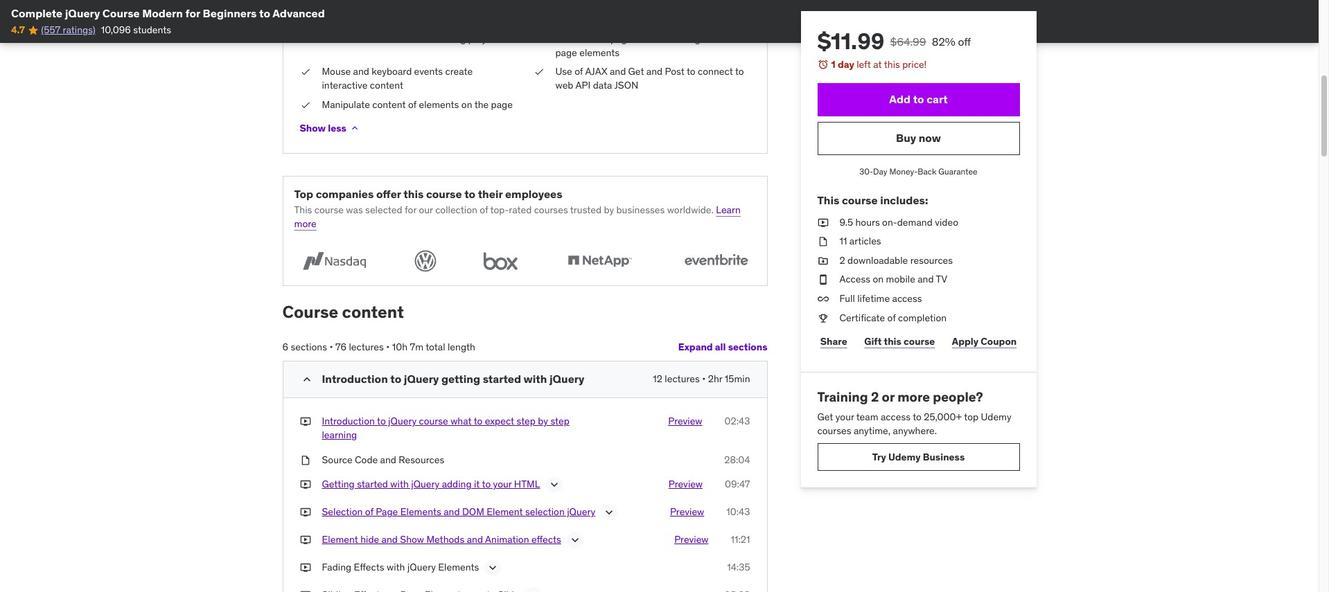 Task type: describe. For each thing, give the bounding box(es) containing it.
30-day money-back guarantee
[[860, 166, 978, 176]]

employees
[[505, 187, 563, 201]]

more inside training 2 or more people? get your team access to 25,000+ top udemy courses anytime, anywhere.
[[898, 389, 930, 406]]

elements for update existing page elements
[[416, 14, 456, 26]]

to right what
[[474, 415, 483, 428]]

getting started with jquery adding it to your html button
[[322, 478, 540, 495]]

4.7
[[11, 24, 25, 36]]

coding
[[437, 33, 466, 45]]

preview for 10:43
[[670, 506, 704, 519]]

and right the code
[[380, 454, 396, 466]]

0 vertical spatial access
[[892, 292, 922, 305]]

introduction to jquery course what to expect step by step learning button
[[322, 415, 599, 443]]

0 horizontal spatial sections
[[291, 341, 327, 353]]

includes:
[[880, 194, 928, 208]]

elements for manipulate content of elements on the page
[[419, 98, 459, 111]]

preview for 11:21
[[675, 534, 709, 546]]

getting
[[322, 478, 355, 491]]

1 day left at this price!
[[831, 58, 927, 71]]

json
[[614, 79, 639, 92]]

try udemy business link
[[818, 444, 1020, 471]]

ajax
[[585, 65, 608, 78]]

element hide and show methods and animation effects
[[322, 534, 561, 546]]

this for this course was selected for our collection of top-rated courses trusted by businesses worldwide.
[[294, 204, 312, 217]]

business
[[923, 451, 965, 464]]

learn more link
[[294, 204, 741, 230]]

course up hours on the top of the page
[[842, 194, 878, 208]]

courses inside training 2 or more people? get your team access to 25,000+ top udemy courses anytime, anywhere.
[[818, 425, 852, 437]]

2 vertical spatial this
[[884, 335, 902, 348]]

0 vertical spatial with
[[524, 373, 547, 386]]

jquery inside getting started with jquery adding it to your html button
[[411, 478, 440, 491]]

course up 'collection'
[[426, 187, 462, 201]]

top companies offer this course to their employees
[[294, 187, 563, 201]]

day
[[873, 166, 888, 176]]

add to cart
[[890, 92, 948, 106]]

show inside show less button
[[300, 122, 326, 134]]

14:35
[[727, 562, 750, 574]]

update existing page elements
[[322, 14, 456, 26]]

tv
[[936, 273, 948, 286]]

or
[[882, 389, 895, 406]]

trusted
[[570, 204, 602, 217]]

small image
[[300, 373, 314, 387]]

and down the dom
[[467, 534, 483, 546]]

to right connect
[[735, 65, 744, 78]]

0 vertical spatial courses
[[534, 204, 568, 217]]

resources
[[399, 454, 444, 466]]

0 vertical spatial this
[[884, 58, 900, 71]]

selection of page elements and dom element selection jquery button
[[322, 506, 596, 523]]

0 vertical spatial by
[[604, 204, 614, 217]]

fading effects with jquery elements
[[322, 562, 479, 574]]

elements inside button
[[400, 506, 441, 519]]

course inside gift this course link
[[904, 335, 935, 348]]

this course was selected for our collection of top-rated courses trusted by businesses worldwide.
[[294, 204, 714, 217]]

introduction for introduction to jquery course what to expect step by step learning
[[322, 415, 375, 428]]

page down the projects
[[491, 98, 513, 111]]

your inside button
[[493, 478, 512, 491]]

mobile
[[886, 273, 916, 286]]

to right it
[[482, 478, 491, 491]]

selection
[[322, 506, 363, 519]]

$64.99
[[890, 35, 926, 49]]

getting started with jquery adding it to your html
[[322, 478, 540, 491]]

6
[[282, 341, 288, 353]]

and left real
[[373, 33, 389, 45]]

anywhere.
[[893, 425, 937, 437]]

certificate
[[840, 312, 885, 324]]

share button
[[818, 328, 850, 356]]

show less button
[[300, 115, 360, 142]]

post
[[665, 65, 685, 78]]

$11.99 $64.99 82% off
[[818, 27, 971, 55]]

companies
[[316, 187, 374, 201]]

started inside button
[[357, 478, 388, 491]]

of for certificate of completion
[[888, 312, 896, 324]]

learn
[[716, 204, 741, 217]]

2 inside training 2 or more people? get your team access to 25,000+ top udemy courses anytime, anywhere.
[[871, 389, 879, 406]]

12 lectures • 2hr 15min
[[653, 373, 750, 386]]

create
[[322, 33, 351, 45]]

adding
[[442, 478, 472, 491]]

show lecture description image down animation
[[486, 562, 500, 575]]

1 vertical spatial elements
[[438, 562, 479, 574]]

coupon
[[981, 335, 1017, 348]]

people?
[[933, 389, 983, 406]]

all
[[715, 341, 726, 354]]

preview down the '12 lectures • 2hr 15min'
[[668, 415, 703, 428]]

api
[[576, 79, 591, 92]]

and inside mouse and keyboard events create interactive content
[[353, 65, 369, 78]]

show lecture description image
[[547, 478, 561, 492]]

11 articles
[[840, 235, 881, 248]]

full lifetime access
[[840, 292, 922, 305]]

effects
[[354, 562, 384, 574]]

0 horizontal spatial udemy
[[889, 451, 921, 464]]

• for 6
[[330, 341, 333, 353]]

76
[[335, 341, 347, 353]]

6 sections • 76 lectures • 10h 7m total length
[[282, 341, 475, 353]]

offer
[[376, 187, 401, 201]]

downloadable
[[848, 254, 908, 267]]

left
[[857, 58, 871, 71]]

10:43
[[727, 506, 750, 519]]

to right post
[[687, 65, 696, 78]]

complete
[[11, 6, 63, 20]]

and left the dom
[[444, 506, 460, 519]]

try udemy business
[[872, 451, 965, 464]]

(557 ratings)
[[41, 24, 95, 36]]

and right hide at the left bottom of the page
[[382, 534, 398, 546]]

content for manipulate
[[372, 98, 406, 111]]

this course includes:
[[818, 194, 928, 208]]

82%
[[932, 35, 956, 49]]

create
[[445, 65, 473, 78]]

manipulate
[[322, 98, 370, 111]]

more inside the learn more
[[294, 218, 317, 230]]

hide
[[361, 534, 379, 546]]

9.5
[[840, 216, 853, 228]]

advanced
[[273, 6, 325, 20]]

ratings)
[[63, 24, 95, 36]]

for for modern
[[185, 6, 200, 20]]

try
[[872, 451, 886, 464]]

gift this course link
[[862, 328, 938, 356]]

effects
[[532, 534, 561, 546]]

2hr
[[708, 373, 723, 386]]

elements for traverse the page elements navigate related page elements
[[635, 33, 675, 45]]

selected
[[365, 204, 402, 217]]

add to cart button
[[818, 83, 1020, 116]]

interactive
[[322, 79, 368, 92]]

1 vertical spatial on
[[873, 273, 884, 286]]

expand all sections
[[678, 341, 768, 354]]

11
[[840, 235, 847, 248]]

0 vertical spatial lectures
[[349, 341, 384, 353]]

by inside introduction to jquery course what to expect step by step learning
[[538, 415, 548, 428]]

students
[[133, 24, 171, 36]]

access inside training 2 or more people? get your team access to 25,000+ top udemy courses anytime, anywhere.
[[881, 411, 911, 423]]

get inside use of ajax and get and post to connect to web api data json
[[628, 65, 644, 78]]

expand
[[678, 341, 713, 354]]

1 vertical spatial this
[[404, 187, 424, 201]]



Task type: vqa. For each thing, say whether or not it's contained in the screenshot.
Certifications
no



Task type: locate. For each thing, give the bounding box(es) containing it.
0 horizontal spatial started
[[357, 478, 388, 491]]

by
[[604, 204, 614, 217], [538, 415, 548, 428]]

introduction to jquery getting started with jquery
[[322, 373, 585, 386]]

element inside the selection of page elements and dom element selection jquery button
[[487, 506, 523, 519]]

elements up ajax
[[580, 46, 620, 59]]

for left the our
[[405, 204, 417, 217]]

course left what
[[419, 415, 448, 428]]

and left post
[[647, 65, 663, 78]]

on down create at the left top of the page
[[462, 98, 472, 111]]

0 horizontal spatial more
[[294, 218, 317, 230]]

element down selection
[[322, 534, 358, 546]]

udemy inside training 2 or more people? get your team access to 25,000+ top udemy courses anytime, anywhere.
[[981, 411, 1012, 423]]

this up the our
[[404, 187, 424, 201]]

1 vertical spatial show
[[400, 534, 424, 546]]

introduction down 76
[[322, 373, 388, 386]]

page up real
[[392, 14, 414, 26]]

lectures right 12
[[665, 373, 700, 386]]

preview left 10:43 at the bottom of the page
[[670, 506, 704, 519]]

elements up post
[[635, 33, 675, 45]]

top
[[294, 187, 313, 201]]

xsmall image left source
[[300, 454, 311, 467]]

content for course
[[342, 301, 404, 323]]

0 vertical spatial on
[[462, 98, 472, 111]]

update
[[322, 14, 354, 26]]

30-
[[860, 166, 873, 176]]

with for elements
[[387, 562, 405, 574]]

jquery inside introduction to jquery course what to expect step by step learning
[[388, 415, 417, 428]]

1 vertical spatial with
[[390, 478, 409, 491]]

to down 10h 7m
[[390, 373, 402, 386]]

2
[[840, 254, 845, 267], [871, 389, 879, 406]]

0 horizontal spatial get
[[628, 65, 644, 78]]

$11.99
[[818, 27, 885, 55]]

1 vertical spatial introduction
[[322, 415, 375, 428]]

eventbrite image
[[676, 248, 756, 274]]

2 vertical spatial content
[[342, 301, 404, 323]]

1 vertical spatial courses
[[818, 425, 852, 437]]

preview left 11:21
[[675, 534, 709, 546]]

access down mobile
[[892, 292, 922, 305]]

0 horizontal spatial show
[[300, 122, 326, 134]]

nasdaq image
[[294, 248, 374, 274]]

the inside traverse the page elements navigate related page elements
[[594, 33, 608, 45]]

25,000+
[[924, 411, 962, 423]]

1 horizontal spatial step
[[551, 415, 570, 428]]

0 horizontal spatial •
[[330, 341, 333, 353]]

content
[[370, 79, 403, 92], [372, 98, 406, 111], [342, 301, 404, 323]]

element up animation
[[487, 506, 523, 519]]

this right 'at'
[[884, 58, 900, 71]]

1 vertical spatial get
[[818, 411, 833, 423]]

1 vertical spatial element
[[322, 534, 358, 546]]

show left less
[[300, 122, 326, 134]]

create lists and real world coding projects
[[322, 33, 504, 45]]

• left 2hr
[[702, 373, 706, 386]]

fading
[[322, 562, 352, 574]]

2 step from the left
[[551, 415, 570, 428]]

elements down getting started with jquery adding it to your html button
[[400, 506, 441, 519]]

to left cart
[[913, 92, 924, 106]]

1 horizontal spatial •
[[386, 341, 390, 353]]

to up anywhere.
[[913, 411, 922, 423]]

to left their
[[465, 187, 476, 201]]

0 horizontal spatial on
[[462, 98, 472, 111]]

show lecture description image down effects
[[527, 589, 540, 593]]

modern
[[142, 6, 183, 20]]

1 horizontal spatial the
[[594, 33, 608, 45]]

show
[[300, 122, 326, 134], [400, 534, 424, 546]]

2 left or
[[871, 389, 879, 406]]

related
[[717, 33, 747, 45]]

of down mouse and keyboard events create interactive content
[[408, 98, 417, 111]]

selection of page elements and dom element selection jquery
[[322, 506, 596, 519]]

by right trusted
[[604, 204, 614, 217]]

worldwide.
[[667, 204, 714, 217]]

content down mouse and keyboard events create interactive content
[[372, 98, 406, 111]]

mouse
[[322, 65, 351, 78]]

for for selected
[[405, 204, 417, 217]]

0 horizontal spatial this
[[294, 204, 312, 217]]

1 horizontal spatial show
[[400, 534, 424, 546]]

what
[[451, 415, 472, 428]]

less
[[328, 122, 346, 134]]

lists
[[353, 33, 371, 45]]

1 horizontal spatial lectures
[[665, 373, 700, 386]]

your left html
[[493, 478, 512, 491]]

introduction up "learning"
[[322, 415, 375, 428]]

0 horizontal spatial step
[[517, 415, 536, 428]]

of left page
[[365, 506, 374, 519]]

course down companies
[[315, 204, 344, 217]]

1 vertical spatial udemy
[[889, 451, 921, 464]]

use of ajax and get and post to connect to web api data json
[[556, 65, 744, 92]]

course inside introduction to jquery course what to expect step by step learning
[[419, 415, 448, 428]]

with inside button
[[390, 478, 409, 491]]

1 vertical spatial for
[[405, 204, 417, 217]]

started down the code
[[357, 478, 388, 491]]

1 vertical spatial your
[[493, 478, 512, 491]]

started
[[483, 373, 521, 386], [357, 478, 388, 491]]

show up fading effects with jquery elements
[[400, 534, 424, 546]]

0 horizontal spatial for
[[185, 6, 200, 20]]

more
[[294, 218, 317, 230], [898, 389, 930, 406]]

cart
[[927, 92, 948, 106]]

1 introduction from the top
[[322, 373, 388, 386]]

1 vertical spatial 2
[[871, 389, 879, 406]]

navigate
[[677, 33, 714, 45]]

sections right 6
[[291, 341, 327, 353]]

this right gift
[[884, 335, 902, 348]]

back
[[918, 166, 937, 176]]

step
[[517, 415, 536, 428], [551, 415, 570, 428]]

page
[[376, 506, 398, 519]]

elements up world
[[416, 14, 456, 26]]

events
[[414, 65, 443, 78]]

0 vertical spatial xsmall image
[[300, 33, 311, 46]]

0 vertical spatial udemy
[[981, 411, 1012, 423]]

content down keyboard
[[370, 79, 403, 92]]

total
[[426, 341, 445, 353]]

udemy
[[981, 411, 1012, 423], [889, 451, 921, 464]]

add
[[890, 92, 911, 106]]

course up 6
[[282, 301, 338, 323]]

2 introduction from the top
[[322, 415, 375, 428]]

0 horizontal spatial course
[[102, 6, 140, 20]]

preview left 09:47
[[669, 478, 703, 491]]

15min
[[725, 373, 750, 386]]

the right traverse
[[594, 33, 608, 45]]

of for selection of page elements and dom element selection jquery
[[365, 506, 374, 519]]

introduction inside introduction to jquery course what to expect step by step learning
[[322, 415, 375, 428]]

with for adding
[[390, 478, 409, 491]]

off
[[958, 35, 971, 49]]

xsmall image right less
[[349, 123, 360, 134]]

apply
[[952, 335, 979, 348]]

12
[[653, 373, 663, 386]]

1 vertical spatial started
[[357, 478, 388, 491]]

access on mobile and tv
[[840, 273, 948, 286]]

of inside use of ajax and get and post to connect to web api data json
[[575, 65, 583, 78]]

element inside element hide and show methods and animation effects button
[[322, 534, 358, 546]]

0 vertical spatial more
[[294, 218, 317, 230]]

show inside element hide and show methods and animation effects button
[[400, 534, 424, 546]]

get up json
[[628, 65, 644, 78]]

box image
[[477, 248, 524, 274]]

0 vertical spatial for
[[185, 6, 200, 20]]

to up source code and resources
[[377, 415, 386, 428]]

access down or
[[881, 411, 911, 423]]

page down traverse
[[556, 46, 577, 59]]

keyboard
[[372, 65, 412, 78]]

1 horizontal spatial courses
[[818, 425, 852, 437]]

0 vertical spatial show
[[300, 122, 326, 134]]

introduction for introduction to jquery getting started with jquery
[[322, 373, 388, 386]]

courses down training on the bottom right of page
[[818, 425, 852, 437]]

9.5 hours on-demand video
[[840, 216, 959, 228]]

was
[[346, 204, 363, 217]]

anytime,
[[854, 425, 891, 437]]

your inside training 2 or more people? get your team access to 25,000+ top udemy courses anytime, anywhere.
[[836, 411, 854, 423]]

and left tv
[[918, 273, 934, 286]]

1 horizontal spatial more
[[898, 389, 930, 406]]

on down downloadable
[[873, 273, 884, 286]]

1 vertical spatial xsmall image
[[349, 123, 360, 134]]

resources
[[911, 254, 953, 267]]

preview for 09:47
[[669, 478, 703, 491]]

video
[[935, 216, 959, 228]]

expand all sections button
[[678, 334, 768, 361]]

lectures right 76
[[349, 341, 384, 353]]

2 down 11
[[840, 254, 845, 267]]

1 horizontal spatial for
[[405, 204, 417, 217]]

to
[[259, 6, 270, 20], [687, 65, 696, 78], [735, 65, 744, 78], [913, 92, 924, 106], [465, 187, 476, 201], [390, 373, 402, 386], [913, 411, 922, 423], [377, 415, 386, 428], [474, 415, 483, 428], [482, 478, 491, 491]]

1 horizontal spatial element
[[487, 506, 523, 519]]

1 vertical spatial by
[[538, 415, 548, 428]]

0 vertical spatial introduction
[[322, 373, 388, 386]]

• left 76
[[330, 341, 333, 353]]

0 horizontal spatial your
[[493, 478, 512, 491]]

traverse
[[556, 33, 592, 45]]

1 step from the left
[[517, 415, 536, 428]]

udemy right try
[[889, 451, 921, 464]]

element
[[487, 506, 523, 519], [322, 534, 358, 546]]

0 vertical spatial element
[[487, 506, 523, 519]]

2 vertical spatial with
[[387, 562, 405, 574]]

xsmall image inside show less button
[[349, 123, 360, 134]]

expect
[[485, 415, 514, 428]]

• for 12
[[702, 373, 706, 386]]

sections inside dropdown button
[[728, 341, 768, 354]]

animation
[[485, 534, 529, 546]]

get inside training 2 or more people? get your team access to 25,000+ top udemy courses anytime, anywhere.
[[818, 411, 833, 423]]

0 vertical spatial course
[[102, 6, 140, 20]]

money-
[[890, 166, 918, 176]]

at
[[874, 58, 882, 71]]

content inside mouse and keyboard events create interactive content
[[370, 79, 403, 92]]

1 horizontal spatial by
[[604, 204, 614, 217]]

now
[[919, 131, 941, 145]]

apply coupon button
[[949, 328, 1020, 356]]

10h 7m
[[392, 341, 424, 353]]

1 horizontal spatial get
[[818, 411, 833, 423]]

1 vertical spatial course
[[282, 301, 338, 323]]

(557
[[41, 24, 60, 36]]

0 vertical spatial content
[[370, 79, 403, 92]]

to left the 'advanced'
[[259, 6, 270, 20]]

this for this course includes:
[[818, 194, 840, 208]]

day
[[838, 58, 854, 71]]

show lecture description image
[[602, 506, 616, 520], [568, 534, 582, 548], [486, 562, 500, 575], [527, 589, 540, 593]]

of for use of ajax and get and post to connect to web api data json
[[575, 65, 583, 78]]

2 horizontal spatial •
[[702, 373, 706, 386]]

11:21
[[731, 534, 750, 546]]

1 horizontal spatial sections
[[728, 341, 768, 354]]

lifetime
[[858, 292, 890, 305]]

1 vertical spatial content
[[372, 98, 406, 111]]

1 horizontal spatial this
[[818, 194, 840, 208]]

show lecture description image right effects
[[568, 534, 582, 548]]

1 vertical spatial the
[[475, 98, 489, 111]]

page
[[392, 14, 414, 26], [611, 33, 632, 45], [556, 46, 577, 59], [491, 98, 513, 111]]

of down full lifetime access
[[888, 312, 896, 324]]

of left top-
[[480, 204, 488, 217]]

share
[[821, 335, 847, 348]]

dom
[[462, 506, 484, 519]]

the down the projects
[[475, 98, 489, 111]]

xsmall image
[[300, 14, 311, 27], [533, 33, 544, 46], [300, 65, 311, 79], [533, 65, 544, 79], [300, 98, 311, 112], [818, 216, 829, 230], [818, 235, 829, 249], [818, 254, 829, 268], [818, 273, 829, 287], [818, 292, 829, 306], [818, 312, 829, 325], [300, 415, 311, 429], [300, 478, 311, 492], [300, 506, 311, 520], [300, 534, 311, 547], [300, 562, 311, 575], [300, 589, 311, 593]]

demand
[[897, 216, 933, 228]]

buy
[[896, 131, 916, 145]]

more right or
[[898, 389, 930, 406]]

0 horizontal spatial courses
[[534, 204, 568, 217]]

0 horizontal spatial 2
[[840, 254, 845, 267]]

• left 10h 7m
[[386, 341, 390, 353]]

buy now
[[896, 131, 941, 145]]

1 horizontal spatial course
[[282, 301, 338, 323]]

your down training on the bottom right of page
[[836, 411, 854, 423]]

get down training on the bottom right of page
[[818, 411, 833, 423]]

access
[[840, 273, 871, 286]]

connect
[[698, 65, 733, 78]]

and up the interactive
[[353, 65, 369, 78]]

full
[[840, 292, 855, 305]]

by right expect
[[538, 415, 548, 428]]

0 vertical spatial elements
[[400, 506, 441, 519]]

1 horizontal spatial udemy
[[981, 411, 1012, 423]]

elements
[[416, 14, 456, 26], [635, 33, 675, 45], [580, 46, 620, 59], [419, 98, 459, 111]]

volkswagen image
[[410, 248, 441, 274]]

0 vertical spatial get
[[628, 65, 644, 78]]

completion
[[898, 312, 947, 324]]

course down completion
[[904, 335, 935, 348]]

show less
[[300, 122, 346, 134]]

0 vertical spatial 2
[[840, 254, 845, 267]]

udemy right top
[[981, 411, 1012, 423]]

1 vertical spatial more
[[898, 389, 930, 406]]

started right getting
[[483, 373, 521, 386]]

show lecture description image right selection
[[602, 506, 616, 520]]

1 horizontal spatial on
[[873, 273, 884, 286]]

1 horizontal spatial your
[[836, 411, 854, 423]]

elements down 'events'
[[419, 98, 459, 111]]

for right modern
[[185, 6, 200, 20]]

jquery inside the selection of page elements and dom element selection jquery button
[[567, 506, 596, 519]]

content up 6 sections • 76 lectures • 10h 7m total length
[[342, 301, 404, 323]]

netapp image
[[560, 248, 640, 274]]

course content
[[282, 301, 404, 323]]

and up json
[[610, 65, 626, 78]]

more down "top"
[[294, 218, 317, 230]]

1 vertical spatial access
[[881, 411, 911, 423]]

manipulate content of elements on the page
[[322, 98, 513, 111]]

•
[[330, 341, 333, 353], [386, 341, 390, 353], [702, 373, 706, 386]]

collection
[[435, 204, 478, 217]]

this
[[818, 194, 840, 208], [294, 204, 312, 217]]

1 horizontal spatial 2
[[871, 389, 879, 406]]

of up the api
[[575, 65, 583, 78]]

course up 10,096
[[102, 6, 140, 20]]

0 vertical spatial started
[[483, 373, 521, 386]]

0 horizontal spatial by
[[538, 415, 548, 428]]

0 vertical spatial the
[[594, 33, 608, 45]]

0 vertical spatial your
[[836, 411, 854, 423]]

team
[[857, 411, 879, 423]]

sections right all on the bottom right of the page
[[728, 341, 768, 354]]

page up json
[[611, 33, 632, 45]]

0 horizontal spatial the
[[475, 98, 489, 111]]

1 vertical spatial lectures
[[665, 373, 700, 386]]

of inside the selection of page elements and dom element selection jquery button
[[365, 506, 374, 519]]

elements down methods
[[438, 562, 479, 574]]

length
[[448, 341, 475, 353]]

to inside training 2 or more people? get your team access to 25,000+ top udemy courses anytime, anywhere.
[[913, 411, 922, 423]]

alarm image
[[818, 59, 829, 70]]

jquery
[[65, 6, 100, 20], [404, 373, 439, 386], [550, 373, 585, 386], [388, 415, 417, 428], [411, 478, 440, 491], [567, 506, 596, 519], [407, 562, 436, 574]]

world
[[410, 33, 434, 45]]

10,096
[[101, 24, 131, 36]]

projects
[[468, 33, 504, 45]]

0 horizontal spatial lectures
[[349, 341, 384, 353]]

businesses
[[617, 204, 665, 217]]

xsmall image down the 'advanced'
[[300, 33, 311, 46]]

1 horizontal spatial started
[[483, 373, 521, 386]]

2 vertical spatial xsmall image
[[300, 454, 311, 467]]

courses down the employees
[[534, 204, 568, 217]]

0 horizontal spatial element
[[322, 534, 358, 546]]

xsmall image
[[300, 33, 311, 46], [349, 123, 360, 134], [300, 454, 311, 467]]



